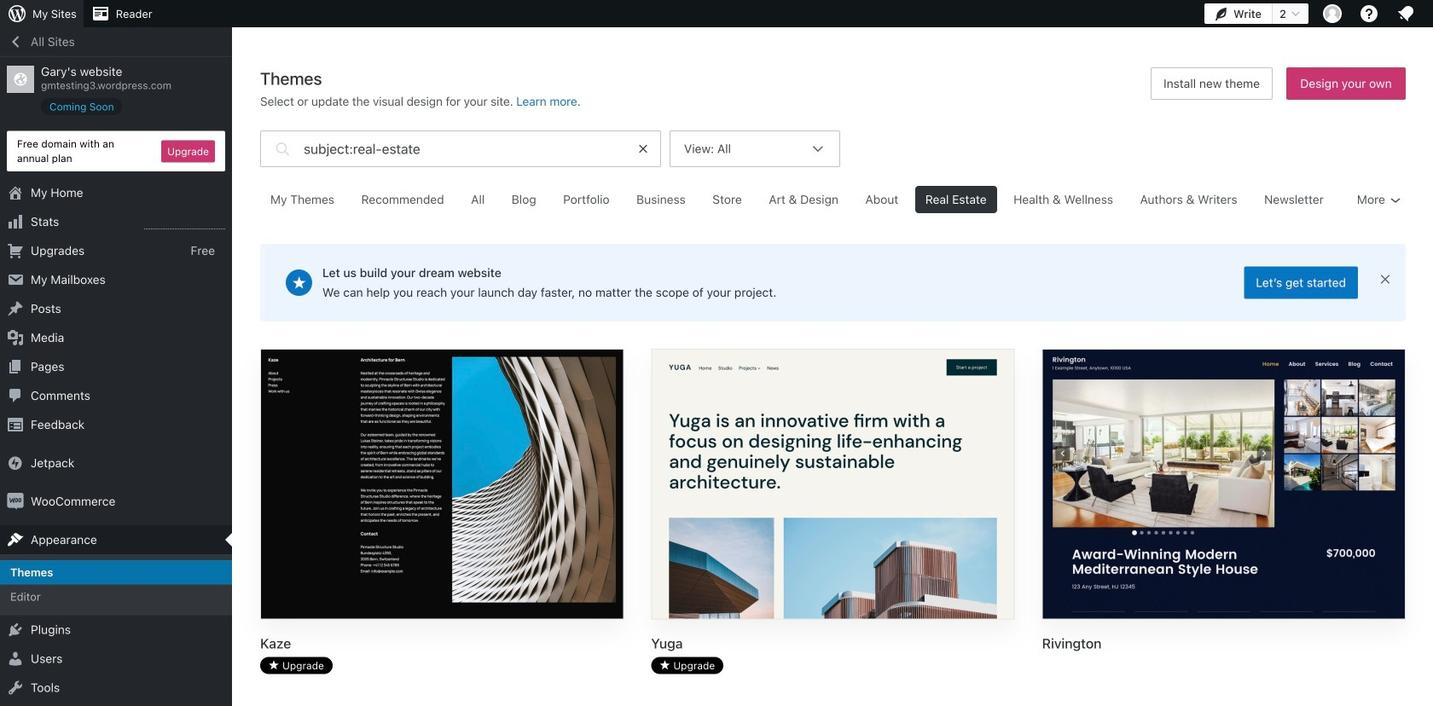 Task type: describe. For each thing, give the bounding box(es) containing it.
dismiss image
[[1379, 273, 1392, 286]]

open search image
[[272, 126, 293, 171]]

yuga is a clean and elegant theme. its sophisticated typography and clean look make it a perfect match for an architecture firm. image
[[652, 350, 1014, 621]]

rivington is a robust theme designed for single property real estate. image
[[1043, 350, 1405, 621]]

clear search image
[[637, 143, 650, 155]]

kaze is a simple 3-column dark-colored theme with small font sizes. image
[[261, 350, 623, 621]]

help image
[[1359, 3, 1379, 24]]

my profile image
[[1323, 4, 1342, 23]]



Task type: locate. For each thing, give the bounding box(es) containing it.
2 img image from the top
[[7, 493, 24, 510]]

manage your notifications image
[[1396, 3, 1416, 24]]

None search field
[[260, 126, 661, 171]]

1 img image from the top
[[7, 455, 24, 472]]

1 vertical spatial img image
[[7, 493, 24, 510]]

img image
[[7, 455, 24, 472], [7, 493, 24, 510]]

0 vertical spatial img image
[[7, 455, 24, 472]]

highest hourly views 0 image
[[144, 218, 225, 230]]

Search search field
[[304, 131, 626, 166]]



Task type: vqa. For each thing, say whether or not it's contained in the screenshot.
the leftmost PLUGIN ICON
no



